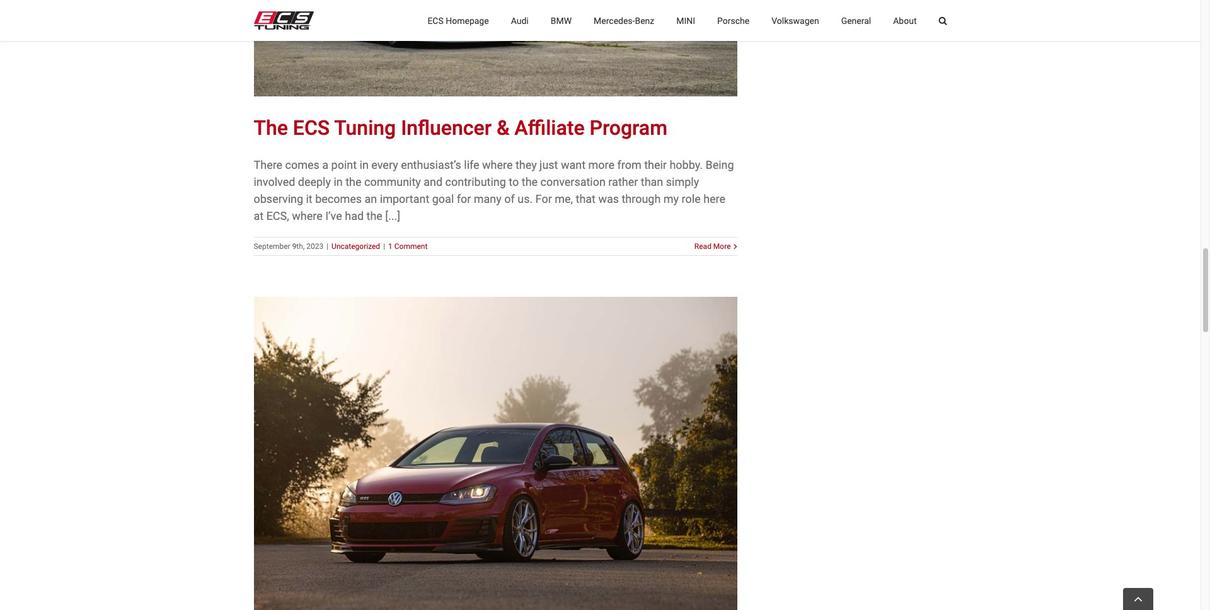 Task type: locate. For each thing, give the bounding box(es) containing it.
in
[[360, 158, 369, 172], [334, 175, 343, 189]]

0 horizontal spatial ecs
[[293, 116, 330, 140]]

an
[[365, 192, 377, 206]]

0 horizontal spatial in
[[334, 175, 343, 189]]

the
[[346, 175, 362, 189], [522, 175, 538, 189], [367, 209, 383, 223]]

ecs left the homepage
[[428, 15, 444, 26]]

from
[[618, 158, 642, 172]]

in right point
[[360, 158, 369, 172]]

us.
[[518, 192, 533, 206]]

the right to
[[522, 175, 538, 189]]

1 vertical spatial where
[[292, 209, 323, 223]]

1 horizontal spatial |
[[383, 242, 385, 251]]

involved
[[254, 175, 295, 189]]

ecs homepage
[[428, 15, 489, 26]]

bmw link
[[551, 0, 572, 41]]

and
[[424, 175, 443, 189]]

the down point
[[346, 175, 362, 189]]

for
[[536, 192, 552, 206]]

audi
[[511, 15, 529, 26]]

mini
[[677, 15, 696, 26]]

general
[[842, 15, 872, 26]]

| right 2023 on the top of page
[[327, 242, 329, 251]]

rather
[[609, 175, 638, 189]]

uncategorized link
[[332, 242, 380, 251]]

contributing
[[446, 175, 506, 189]]

more
[[589, 158, 615, 172]]

|
[[327, 242, 329, 251], [383, 242, 385, 251]]

september 9th, 2023 | uncategorized | 1 comment
[[254, 242, 428, 251]]

comes
[[285, 158, 320, 172]]

1 vertical spatial in
[[334, 175, 343, 189]]

mercedes-benz
[[594, 15, 655, 26]]

i've
[[325, 209, 342, 223]]

observing
[[254, 192, 303, 206]]

september
[[254, 242, 290, 251]]

0 vertical spatial ecs
[[428, 15, 444, 26]]

their
[[645, 158, 667, 172]]

porsche link
[[718, 0, 750, 41]]

than
[[641, 175, 664, 189]]

0 horizontal spatial where
[[292, 209, 323, 223]]

1
[[388, 242, 393, 251]]

mini link
[[677, 0, 696, 41]]

homepage
[[446, 15, 489, 26]]

at
[[254, 209, 264, 223]]

many
[[474, 192, 502, 206]]

ecs
[[428, 15, 444, 26], [293, 116, 330, 140]]

more
[[714, 242, 731, 251]]

1 horizontal spatial where
[[482, 158, 513, 172]]

there comes a point in every enthusiast's life where they just want more from their hobby. being involved deeply in the community and contributing to the conversation rather than simply observing it becomes an important goal for many of us. for me, that was through my role here at ecs, where i've had the [...]
[[254, 158, 734, 223]]

volkswagen link
[[772, 0, 819, 41]]

in up becomes
[[334, 175, 343, 189]]

the down an
[[367, 209, 383, 223]]

1 horizontal spatial the
[[367, 209, 383, 223]]

ecs up comes
[[293, 116, 330, 140]]

about link
[[894, 0, 917, 41]]

influencer
[[401, 116, 492, 140]]

where down it
[[292, 209, 323, 223]]

they
[[516, 158, 537, 172]]

| left "1"
[[383, 242, 385, 251]]

just
[[540, 158, 558, 172]]

had
[[345, 209, 364, 223]]

of
[[505, 192, 515, 206]]

where up to
[[482, 158, 513, 172]]

[...]
[[385, 209, 400, 223]]

for
[[457, 192, 471, 206]]

2 | from the left
[[383, 242, 385, 251]]

mercedes-
[[594, 15, 635, 26]]

2023
[[307, 242, 324, 251]]

9th,
[[292, 242, 305, 251]]

2 horizontal spatial the
[[522, 175, 538, 189]]

enthusiast's
[[401, 158, 461, 172]]

was
[[599, 192, 619, 206]]

where
[[482, 158, 513, 172], [292, 209, 323, 223]]

community
[[364, 175, 421, 189]]

0 horizontal spatial |
[[327, 242, 329, 251]]

it
[[306, 192, 313, 206]]

porsche
[[718, 15, 750, 26]]

0 vertical spatial in
[[360, 158, 369, 172]]

1 horizontal spatial in
[[360, 158, 369, 172]]

here
[[704, 192, 726, 206]]



Task type: describe. For each thing, give the bounding box(es) containing it.
about
[[894, 15, 917, 26]]

the ecs tuning influencer & affiliate program
[[254, 116, 668, 140]]

comment
[[395, 242, 428, 251]]

the
[[254, 116, 288, 140]]

ecs,
[[266, 209, 289, 223]]

being
[[706, 158, 734, 172]]

program
[[590, 116, 668, 140]]

important
[[380, 192, 430, 206]]

volkswagen
[[772, 15, 819, 26]]

the ecs tuning influencer & affiliate program image
[[254, 0, 737, 97]]

life
[[464, 158, 480, 172]]

&
[[497, 116, 510, 140]]

affiliate
[[515, 116, 585, 140]]

ecs homepage link
[[428, 0, 489, 41]]

deeply
[[298, 175, 331, 189]]

benz
[[635, 15, 655, 26]]

a
[[322, 158, 329, 172]]

bmw
[[551, 15, 572, 26]]

that
[[576, 192, 596, 206]]

the ecs tuning influencer & affiliate program link
[[254, 116, 668, 140]]

1 horizontal spatial ecs
[[428, 15, 444, 26]]

1 comment link
[[388, 242, 428, 251]]

through
[[622, 192, 661, 206]]

becomes
[[315, 192, 362, 206]]

hobby.
[[670, 158, 703, 172]]

streamline your project & maintenance with labor day deals image
[[254, 297, 737, 610]]

there
[[254, 158, 283, 172]]

simply
[[666, 175, 699, 189]]

every
[[372, 158, 398, 172]]

point
[[331, 158, 357, 172]]

conversation
[[541, 175, 606, 189]]

1 | from the left
[[327, 242, 329, 251]]

to
[[509, 175, 519, 189]]

me,
[[555, 192, 573, 206]]

uncategorized
[[332, 242, 380, 251]]

audi link
[[511, 0, 529, 41]]

want
[[561, 158, 586, 172]]

goal
[[432, 192, 454, 206]]

0 horizontal spatial the
[[346, 175, 362, 189]]

1 vertical spatial ecs
[[293, 116, 330, 140]]

mercedes-benz link
[[594, 0, 655, 41]]

0 vertical spatial where
[[482, 158, 513, 172]]

role
[[682, 192, 701, 206]]

read more
[[695, 242, 731, 251]]

read more link
[[695, 241, 731, 252]]

read
[[695, 242, 712, 251]]

my
[[664, 192, 679, 206]]

general link
[[842, 0, 872, 41]]

ecs tuning logo image
[[254, 11, 314, 30]]

tuning
[[334, 116, 396, 140]]



Task type: vqa. For each thing, say whether or not it's contained in the screenshot.
conversation
yes



